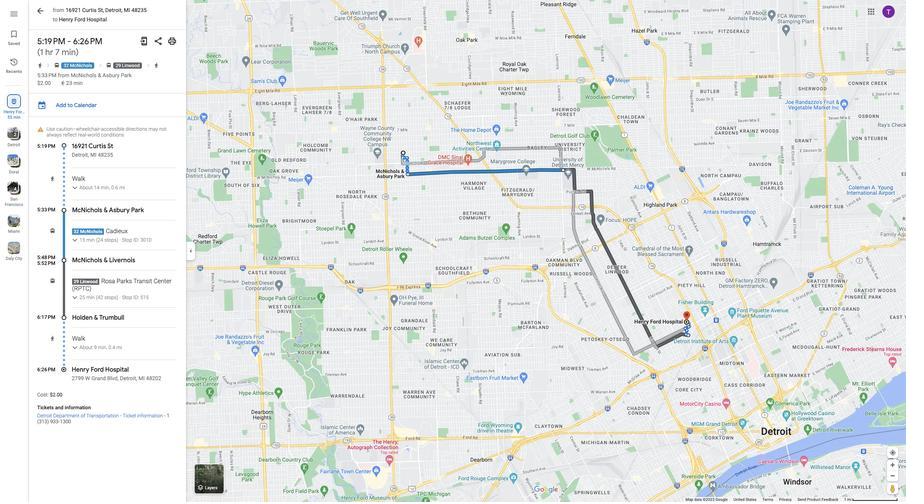 Task type: describe. For each thing, give the bounding box(es) containing it.
collapse side panel image
[[187, 247, 195, 255]]

0 vertical spatial information
[[65, 405, 91, 411]]

25 min ( 42 stops) · stop id: 515
[[80, 294, 149, 300]]

32 mcnichols
[[64, 63, 92, 68]]

5:48 pm
[[37, 255, 55, 260]]

footer inside google maps element
[[686, 497, 845, 502]]

hospital inside from 16921 curtis st, detroit, mi 48235 to henry ford hospital
[[87, 16, 107, 23]]

( for mcnichols & livernois
[[96, 294, 98, 300]]

united
[[734, 497, 745, 502]]

0.4
[[109, 345, 115, 350]]

16921 inside from 16921 curtis st, detroit, mi 48235 to henry ford hospital
[[66, 7, 81, 13]]

6:26 pm inside 5:19 pm - 6:26 pm ( 1 hr 7 min )
[[73, 36, 102, 47]]

min right 9
[[98, 345, 106, 350]]

1 mi button
[[845, 497, 899, 502]]

use
[[47, 126, 55, 132]]

1 for 1 (313) 933-1300
[[167, 413, 170, 419]]

0 horizontal spatial 6:26 pm
[[37, 367, 55, 372]]

warning tooltip
[[37, 127, 44, 133]]

mcnichols down "14"
[[72, 206, 102, 214]]

feedback
[[822, 497, 839, 502]]

ticket information link
[[123, 413, 163, 419]]

show your location image
[[890, 449, 897, 456]]

department
[[53, 413, 80, 419]]

about 14 min , 0.6 mi
[[80, 185, 125, 191]]

5:33 pm for 5:33 pm
[[37, 207, 55, 213]]

center
[[154, 277, 172, 285]]

recents
[[6, 69, 22, 74]]

henry ford hospital 2799 w grand blvd, detroit, mi 48202
[[72, 366, 161, 381]]

walk for about 14 min , 0.6 mi
[[72, 175, 85, 182]]

not
[[159, 126, 167, 132]]

2 walk image from the left
[[154, 62, 160, 68]]

mcnichols & asbury park
[[72, 206, 144, 214]]

& for livernois
[[104, 256, 108, 264]]

stops) for asbury
[[104, 237, 118, 243]]

google maps element
[[0, 0, 907, 502]]

· for livernois
[[120, 294, 121, 300]]

calendar
[[74, 102, 97, 109]]

2 vertical spatial mi
[[848, 497, 852, 502]]

, for 14 min
[[109, 185, 110, 191]]

24
[[98, 237, 103, 243]]

mcnichols down '15'
[[72, 256, 102, 264]]

mcnichols down the )
[[70, 63, 92, 68]]

0 horizontal spatial 29
[[74, 279, 79, 284]]

stop for livernois
[[122, 294, 132, 300]]

1300
[[60, 419, 71, 424]]

detroit, inside henry ford hospital 2799 w grand blvd, detroit, mi 48202
[[120, 375, 137, 381]]

2799
[[72, 375, 84, 381]]

rosa
[[101, 277, 115, 285]]

caution–wheelchair-
[[56, 126, 101, 132]]

1 vertical spatial information
[[137, 413, 163, 419]]

ford for henry ford hospital 2799 w grand blvd, detroit, mi 48202
[[91, 366, 104, 374]]

united states
[[734, 497, 757, 502]]


[[10, 97, 17, 106]]

accessible
[[101, 126, 124, 132]]

zoom in image
[[890, 462, 896, 468]]

livernois
[[109, 256, 135, 264]]

ford for henry ford hospital
[[16, 109, 24, 114]]

show street view coverage image
[[888, 483, 899, 494]]

send
[[798, 497, 807, 502]]

miami
[[8, 229, 20, 234]]

mcnichols inside 32 mcnichols cadieux
[[80, 229, 102, 234]]

( for mcnichols & asbury park
[[96, 237, 98, 243]]

holden
[[72, 314, 93, 322]]

main content containing 5:19 pm
[[28, 0, 186, 502]]

- inside 5:19 pm - 6:26 pm ( 1 hr 7 min )
[[67, 36, 71, 47]]

(313)
[[37, 419, 49, 424]]

32 for 32 mcnichols cadieux
[[74, 229, 79, 234]]

$2.00 inside 5:33 pm from mcnichols & asbury park $2.00
[[37, 80, 51, 86]]

menu image
[[9, 9, 19, 19]]

hospital for henry ford hospital
[[6, 115, 22, 120]]

32 mcnichols cadieux
[[74, 227, 128, 235]]

hospital for henry ford hospital 2799 w grand blvd, detroit, mi 48202
[[105, 366, 129, 374]]

48235 inside 16921 curtis st detroit, mi 48235
[[98, 152, 113, 158]]

& for trumbull
[[94, 314, 98, 322]]

w
[[85, 375, 90, 381]]

add to calendar button
[[52, 98, 101, 112]]

world
[[88, 132, 100, 138]]

25
[[80, 294, 85, 300]]

3010
[[140, 237, 152, 243]]

states
[[746, 497, 757, 502]]

parks
[[117, 277, 132, 285]]

933-
[[50, 419, 60, 424]]

st
[[107, 142, 113, 150]]

mi inside henry ford hospital 2799 w grand blvd, detroit, mi 48202
[[139, 375, 145, 381]]

data
[[695, 497, 702, 502]]

send product feedback
[[798, 497, 839, 502]]

rosa parks transit center (rptc)
[[72, 277, 172, 292]]

francisco
[[5, 202, 23, 207]]

id: for livernois
[[133, 294, 139, 300]]

15 min ( 24 stops) · stop id: 3010
[[80, 237, 152, 243]]

16921 inside 16921 curtis st detroit, mi 48235
[[72, 142, 87, 150]]

henry inside from 16921 curtis st, detroit, mi 48235 to henry ford hospital
[[59, 16, 73, 23]]

14
[[94, 185, 100, 191]]

7
[[55, 47, 60, 58]]

1 horizontal spatial -
[[120, 413, 122, 419]]

linwood for bus icon associated with mcnichols & livernois
[[80, 279, 98, 284]]

& for asbury
[[104, 206, 108, 214]]

42
[[98, 294, 103, 300]]

privacy
[[780, 497, 792, 502]]

henry for henry ford hospital 2799 w grand blvd, detroit, mi 48202
[[72, 366, 89, 374]]

(rptc)
[[72, 285, 91, 292]]

hr
[[45, 47, 53, 58]]

mcnichols & livernois
[[72, 256, 135, 264]]

, then image
[[145, 62, 151, 68]]

walking image
[[60, 80, 66, 86]]

terms
[[763, 497, 774, 502]]

16921 curtis st detroit, mi 48235
[[72, 142, 113, 158]]

real-
[[78, 132, 88, 138]]

cost:
[[37, 392, 49, 398]]

from inside from 16921 curtis st, detroit, mi 48235 to henry ford hospital
[[53, 7, 64, 13]]

asbury inside 5:33 pm from mcnichols & asbury park $2.00
[[103, 72, 120, 78]]

mi for 0.6 mi
[[119, 185, 125, 191]]

doral
[[9, 170, 19, 175]]

about for about 14 min , 0.6 mi
[[80, 185, 93, 191]]

miami button
[[0, 211, 28, 236]]

saved button
[[0, 26, 28, 48]]

always
[[47, 132, 62, 138]]

29 linwood for bus image
[[116, 63, 140, 68]]

terms button
[[763, 497, 774, 502]]

9
[[94, 345, 97, 350]]

1 (313) 933-1300
[[37, 413, 170, 424]]

curtis inside 16921 curtis st detroit, mi 48235
[[89, 142, 106, 150]]

walk image for about 14 min , 0.6 mi
[[50, 176, 55, 182]]

daly city
[[6, 256, 22, 261]]

mcnichols inside 5:33 pm from mcnichols & asbury park $2.00
[[71, 72, 97, 78]]

from 16921 curtis st, detroit, mi 48235 to henry ford hospital
[[53, 7, 147, 23]]

park inside 5:33 pm from mcnichols & asbury park $2.00
[[121, 72, 132, 78]]

mi inside from 16921 curtis st, detroit, mi 48235 to henry ford hospital
[[124, 7, 130, 13]]



Task type: locate. For each thing, give the bounding box(es) containing it.
0 vertical spatial 5:19 pm
[[37, 36, 65, 47]]

1 about from the top
[[80, 185, 93, 191]]

stops) for livernois
[[104, 294, 118, 300]]

1 vertical spatial curtis
[[89, 142, 106, 150]]

0 horizontal spatial to
[[53, 16, 58, 23]]

0 horizontal spatial information
[[65, 405, 91, 411]]

4 places element
[[8, 185, 16, 192]]

detroit department of transportation link
[[37, 413, 119, 419]]

mi right 0.4
[[117, 345, 122, 350]]

cadieux
[[106, 227, 128, 235]]

29 linwood up the (rptc)
[[74, 279, 98, 284]]

1 horizontal spatial linwood
[[122, 63, 140, 68]]

23 min
[[66, 80, 83, 86]]

0 horizontal spatial , then image
[[46, 62, 51, 68]]

2 5:33 pm from the top
[[37, 207, 55, 213]]

2 vertical spatial henry
[[72, 366, 89, 374]]

may
[[149, 126, 158, 132]]

2 vertical spatial bus image
[[50, 278, 55, 284]]

hospital down 
[[6, 115, 22, 120]]

1 vertical spatial ford
[[16, 109, 24, 114]]

( left hr
[[37, 47, 40, 58]]

2 id: from the top
[[133, 294, 139, 300]]

32 inside 32 mcnichols cadieux
[[74, 229, 79, 234]]

2 walk from the top
[[72, 335, 85, 342]]

curtis
[[82, 7, 97, 13], [89, 142, 106, 150]]

henry up 5:19 pm - 6:26 pm ( 1 hr 7 min )
[[59, 16, 73, 23]]

1 vertical spatial walk
[[72, 335, 85, 342]]

5:33 pm down hr
[[37, 72, 57, 78]]

0 vertical spatial 2
[[14, 132, 16, 137]]

bus image down 7
[[54, 62, 60, 68]]

2 stop from the top
[[122, 294, 132, 300]]

to right add in the left of the page
[[68, 102, 73, 109]]

6:26 pm up 32 mcnichols
[[73, 36, 102, 47]]

1 2 places element from the top
[[8, 131, 16, 138]]

stops) down cadieux
[[104, 237, 118, 243]]

0 vertical spatial detroit,
[[105, 7, 123, 13]]

min right 7
[[62, 47, 76, 58]]

asbury up cadieux
[[109, 206, 130, 214]]

2 vertical spatial mi
[[139, 375, 145, 381]]

min inside 5:19 pm - 6:26 pm ( 1 hr 7 min )
[[62, 47, 76, 58]]

from
[[53, 7, 64, 13], [58, 72, 69, 78]]

&
[[98, 72, 101, 78], [104, 206, 108, 214], [104, 256, 108, 264], [94, 314, 98, 322]]

1 vertical spatial henry
[[4, 109, 15, 114]]

1 vertical spatial bus image
[[50, 228, 55, 234]]

stop for asbury
[[122, 237, 132, 243]]

to inside from 16921 curtis st, detroit, mi 48235 to henry ford hospital
[[53, 16, 58, 23]]

0 vertical spatial 6:26 pm
[[73, 36, 102, 47]]

2 about from the top
[[80, 345, 93, 350]]

1 right 'ticket information' link
[[167, 413, 170, 419]]

6:26 pm up cost:
[[37, 367, 55, 372]]

1 vertical spatial mi
[[117, 345, 122, 350]]

grand
[[91, 375, 106, 381]]

0 horizontal spatial ,
[[106, 345, 107, 350]]

of
[[81, 413, 85, 419]]

5:33 pm for 5:33 pm from mcnichols & asbury park $2.00
[[37, 72, 57, 78]]

linwood for bus image
[[122, 63, 140, 68]]

min right 25
[[86, 294, 95, 300]]

2 places element up doral
[[8, 158, 16, 165]]

walk image right , then icon
[[154, 62, 160, 68]]

0 vertical spatial stops)
[[104, 237, 118, 243]]

29 up the (rptc)
[[74, 279, 79, 284]]

0 vertical spatial linwood
[[122, 63, 140, 68]]

stops)
[[104, 237, 118, 243], [104, 294, 118, 300]]

1 horizontal spatial , then image
[[98, 62, 104, 68]]

1 vertical spatial park
[[131, 206, 144, 214]]

bus image up 5:48 pm
[[50, 228, 55, 234]]

mi right st,
[[124, 7, 130, 13]]

2 up doral
[[14, 159, 16, 165]]

1 left hr
[[40, 47, 43, 58]]

1 vertical spatial mi
[[90, 152, 97, 158]]

min right 23
[[74, 80, 83, 86]]

1 horizontal spatial 1
[[167, 413, 170, 419]]

1 vertical spatial hospital
[[6, 115, 22, 120]]

29 linwood right bus image
[[116, 63, 140, 68]]

saved
[[8, 41, 20, 46]]

information right ticket
[[137, 413, 163, 419]]

united states button
[[734, 497, 757, 502]]

1 vertical spatial 29 linwood
[[74, 279, 98, 284]]

mi inside 16921 curtis st detroit, mi 48235
[[90, 152, 97, 158]]

1 2 from the top
[[14, 132, 16, 137]]

5:52 pm
[[37, 260, 55, 266]]

mi left 48202
[[139, 375, 145, 381]]

& inside 5:33 pm from mcnichols & asbury park $2.00
[[98, 72, 101, 78]]

henry up the 55
[[4, 109, 15, 114]]

tickets
[[37, 405, 54, 411]]

2 down 55 min
[[14, 132, 16, 137]]

2 stops) from the top
[[104, 294, 118, 300]]

1 horizontal spatial walk image
[[154, 62, 160, 68]]

2 walk image from the top
[[50, 336, 55, 341]]

map data ©2023 google
[[686, 497, 728, 502]]

1 5:33 pm from the top
[[37, 72, 57, 78]]

1 vertical spatial id:
[[133, 294, 139, 300]]

2 2 from the top
[[14, 159, 16, 165]]

city
[[15, 256, 22, 261]]

mi down world
[[90, 152, 97, 158]]

asbury down bus image
[[103, 72, 120, 78]]

2 vertical spatial ford
[[91, 366, 104, 374]]

1 inside 5:19 pm - 6:26 pm ( 1 hr 7 min )
[[40, 47, 43, 58]]

1 vertical spatial 6:26 pm
[[37, 367, 55, 372]]

0 vertical spatial bus image
[[54, 62, 60, 68]]

detroit for detroit department of transportation - ticket information
[[37, 413, 52, 419]]

mi for 0.4 mi
[[117, 345, 122, 350]]

6:26 pm
[[73, 36, 102, 47], [37, 367, 55, 372]]

holden & trumbull
[[72, 314, 124, 322]]

1 vertical spatial from
[[58, 72, 69, 78]]

footer containing map data ©2023 google
[[686, 497, 845, 502]]

0 vertical spatial mi
[[119, 185, 125, 191]]

1 vertical spatial 29
[[74, 279, 79, 284]]

0 vertical spatial id:
[[133, 237, 139, 243]]

0 horizontal spatial walk image
[[37, 62, 43, 68]]

1 · from the top
[[120, 237, 121, 243]]

1 horizontal spatial 6:26 pm
[[73, 36, 102, 47]]

henry for henry ford hospital
[[4, 109, 15, 114]]

google
[[716, 497, 728, 502]]

0 vertical spatial to
[[53, 16, 58, 23]]

 list
[[0, 0, 28, 502]]

1 vertical spatial asbury
[[109, 206, 130, 214]]

about left 9
[[80, 345, 93, 350]]

walk image
[[50, 176, 55, 182], [50, 336, 55, 341]]

( right 25
[[96, 294, 98, 300]]

15
[[80, 237, 85, 243]]

ford
[[74, 16, 85, 23], [16, 109, 24, 114], [91, 366, 104, 374]]

1 vertical spatial 32
[[74, 229, 79, 234]]

5:19 pm left the )
[[37, 36, 65, 47]]

29 linwood
[[116, 63, 140, 68], [74, 279, 98, 284]]

·
[[120, 237, 121, 243], [120, 294, 121, 300]]

transportation
[[86, 413, 119, 419]]

0 vertical spatial 5:33 pm
[[37, 72, 57, 78]]

1 horizontal spatial ,
[[109, 185, 110, 191]]

mcnichols
[[70, 63, 92, 68], [71, 72, 97, 78], [72, 206, 102, 214], [80, 229, 102, 234], [72, 256, 102, 264]]

2 , then image from the left
[[98, 62, 104, 68]]

· down cadieux
[[120, 237, 121, 243]]

from up walking image
[[58, 72, 69, 78]]

0 vertical spatial 16921
[[66, 7, 81, 13]]

1 vertical spatial detroit
[[37, 413, 52, 419]]

- left the )
[[67, 36, 71, 47]]

1 vertical spatial $2.00
[[50, 392, 62, 398]]

detroit down tickets
[[37, 413, 52, 419]]

min right '15'
[[86, 237, 95, 243]]

henry ford hospital
[[4, 109, 24, 120]]

2 2 places element from the top
[[8, 158, 16, 165]]

$2.00 left walking image
[[37, 80, 51, 86]]

1 walk image from the left
[[37, 62, 43, 68]]

walk up about 14 min , 0.6 mi at the top left of page
[[72, 175, 85, 182]]

detroit, right st,
[[105, 7, 123, 13]]

tickets and information
[[37, 405, 91, 411]]

0 vertical spatial walk image
[[50, 176, 55, 182]]

about left "14"
[[80, 185, 93, 191]]

5:33 pm inside 5:33 pm from mcnichols & asbury park $2.00
[[37, 72, 57, 78]]

google account: tyler black  
(blacklashes1000@gmail.com) image
[[883, 5, 896, 18]]

bus image
[[106, 62, 112, 68]]

henry up 2799
[[72, 366, 89, 374]]

32 down the mcnichols & asbury park
[[74, 229, 79, 234]]

walk image right recents button
[[37, 62, 43, 68]]

1 vertical spatial 2 places element
[[8, 158, 16, 165]]

linwood up the (rptc)
[[80, 279, 98, 284]]

1 vertical spatial to
[[68, 102, 73, 109]]

48235 down st
[[98, 152, 113, 158]]

32 up 23
[[64, 63, 69, 68]]

curtis inside from 16921 curtis st, detroit, mi 48235 to henry ford hospital
[[82, 7, 97, 13]]

0 vertical spatial 48235
[[132, 7, 147, 13]]

0 vertical spatial asbury
[[103, 72, 120, 78]]

walk image
[[37, 62, 43, 68], [154, 62, 160, 68]]

5:33 pm right francisco
[[37, 207, 55, 213]]

ford inside henry ford hospital
[[16, 109, 24, 114]]

footer
[[686, 497, 845, 502]]

0 vertical spatial ford
[[74, 16, 85, 23]]

1 horizontal spatial 32
[[74, 229, 79, 234]]

1 walk image from the top
[[50, 176, 55, 182]]

)
[[76, 47, 79, 58]]

-
[[67, 36, 71, 47], [120, 413, 122, 419], [163, 413, 167, 419]]

main content
[[28, 0, 186, 502]]

1 right feedback
[[845, 497, 847, 502]]

0 horizontal spatial 48235
[[98, 152, 113, 158]]

1 vertical spatial 2
[[14, 159, 16, 165]]

mi
[[119, 185, 125, 191], [117, 345, 122, 350], [848, 497, 852, 502]]

cost: $2.00
[[37, 392, 62, 398]]

5:33 pm
[[37, 72, 57, 78], [37, 207, 55, 213]]

1 stop from the top
[[122, 237, 132, 243]]

0 horizontal spatial mi
[[90, 152, 97, 158]]

walk image for about 9 min , 0.4 mi
[[50, 336, 55, 341]]

5:33 pm from mcnichols & asbury park $2.00
[[37, 72, 132, 86]]

detroit, down real-
[[72, 152, 89, 158]]

4
[[14, 186, 16, 192]]

· for asbury
[[120, 237, 121, 243]]

henry inside henry ford hospital
[[4, 109, 15, 114]]

bus image down 5:52 pm
[[50, 278, 55, 284]]

48202
[[146, 375, 161, 381]]

about for about 9 min , 0.4 mi
[[80, 345, 93, 350]]

zoom out image
[[890, 473, 896, 479]]

, left 0.4
[[106, 345, 107, 350]]

id: for asbury
[[133, 237, 139, 243]]

ford up 55 min
[[16, 109, 24, 114]]

1 walk from the top
[[72, 175, 85, 182]]

23
[[66, 80, 72, 86]]

henry
[[59, 16, 73, 23], [4, 109, 15, 114], [72, 366, 89, 374]]

2 for doral
[[14, 159, 16, 165]]

2 · from the top
[[120, 294, 121, 300]]

1 vertical spatial 5:19 pm
[[37, 143, 55, 149]]

5:19 pm inside 5:19 pm - 6:26 pm ( 1 hr 7 min )
[[37, 36, 65, 47]]

add
[[56, 102, 66, 109]]

0 vertical spatial henry
[[59, 16, 73, 23]]

1 vertical spatial ,
[[106, 345, 107, 350]]

bus image for mcnichols & livernois
[[50, 278, 55, 284]]

(
[[37, 47, 40, 58], [96, 237, 98, 243], [96, 294, 98, 300]]

- left ticket
[[120, 413, 122, 419]]

2 places element
[[8, 131, 16, 138], [8, 158, 16, 165]]

1 vertical spatial 16921
[[72, 142, 87, 150]]

1 horizontal spatial ford
[[74, 16, 85, 23]]

1 horizontal spatial 48235
[[132, 7, 147, 13]]

5:19 pm
[[37, 36, 65, 47], [37, 143, 55, 149]]

curtis down world
[[89, 142, 106, 150]]

2 horizontal spatial -
[[163, 413, 167, 419]]

48235 right st,
[[132, 7, 147, 13]]

park
[[121, 72, 132, 78], [131, 206, 144, 214]]

detroit up doral
[[8, 142, 20, 147]]

detroit department of transportation - ticket information
[[37, 413, 163, 419]]

ford up 5:19 pm - 6:26 pm ( 1 hr 7 min )
[[74, 16, 85, 23]]

2 vertical spatial hospital
[[105, 366, 129, 374]]

0 horizontal spatial 1
[[40, 47, 43, 58]]

16921
[[66, 7, 81, 13], [72, 142, 87, 150]]

( inside 5:19 pm - 6:26 pm ( 1 hr 7 min )
[[37, 47, 40, 58]]

1 inside 1 (313) 933-1300
[[167, 413, 170, 419]]

stop
[[122, 237, 132, 243], [122, 294, 132, 300]]

55 min
[[7, 115, 20, 120]]

ford up grand
[[91, 366, 104, 374]]

detroit inside region
[[37, 413, 52, 419]]

, then image left bus image
[[98, 62, 104, 68]]

1 horizontal spatial 29
[[116, 63, 121, 68]]

stop down cadieux
[[122, 237, 132, 243]]

trumbull
[[99, 314, 124, 322]]

linwood left , then icon
[[122, 63, 140, 68]]

detroit, right blvd,
[[120, 375, 137, 381]]

2 for detroit
[[14, 132, 16, 137]]

$2.00 up and
[[50, 392, 62, 398]]

from up 5:19 pm - 6:26 pm ( 1 hr 7 min )
[[53, 7, 64, 13]]

0 vertical spatial hospital
[[87, 16, 107, 23]]

ford inside from 16921 curtis st, detroit, mi 48235 to henry ford hospital
[[74, 16, 85, 23]]

map
[[686, 497, 694, 502]]

bus image for mcnichols & asbury park
[[50, 228, 55, 234]]

29 right bus image
[[116, 63, 121, 68]]

1 vertical spatial 1
[[167, 413, 170, 419]]

0 vertical spatial curtis
[[82, 7, 97, 13]]

5:19 pm for 5:19 pm - 6:26 pm ( 1 hr 7 min )
[[37, 36, 65, 47]]

5:19 pm for 5:19 pm
[[37, 143, 55, 149]]

id: left 3010
[[133, 237, 139, 243]]

2 5:19 pm from the top
[[37, 143, 55, 149]]

min right "14"
[[101, 185, 109, 191]]

1 mi
[[845, 497, 852, 502]]

1 horizontal spatial detroit
[[37, 413, 52, 419]]

1 for 1 mi
[[845, 497, 847, 502]]

0 vertical spatial ,
[[109, 185, 110, 191]]

hospital inside henry ford hospital 2799 w grand blvd, detroit, mi 48202
[[105, 366, 129, 374]]

2 vertical spatial (
[[96, 294, 98, 300]]

transit
[[133, 277, 152, 285]]

from inside 5:33 pm from mcnichols & asbury park $2.00
[[58, 72, 69, 78]]

, then image down hr
[[46, 62, 51, 68]]

add to calendar
[[56, 102, 97, 109]]

16921 left st,
[[66, 7, 81, 13]]

ford inside henry ford hospital 2799 w grand blvd, detroit, mi 48202
[[91, 366, 104, 374]]

product
[[808, 497, 821, 502]]

to up 5:19 pm - 6:26 pm ( 1 hr 7 min )
[[53, 16, 58, 23]]

st,
[[98, 7, 104, 13]]

henry inside henry ford hospital 2799 w grand blvd, detroit, mi 48202
[[72, 366, 89, 374]]

reflect
[[63, 132, 77, 138]]

1 vertical spatial walk image
[[50, 336, 55, 341]]

0 vertical spatial about
[[80, 185, 93, 191]]

use caution–wheelchair-accessible directions may not always reflect real-world conditions
[[47, 126, 167, 138]]

1 vertical spatial detroit,
[[72, 152, 89, 158]]

directions from 16921 curtis st, detroit, mi 48235 to henry ford hospital region
[[28, 30, 186, 502]]

detroit, inside from 16921 curtis st, detroit, mi 48235 to henry ford hospital
[[105, 7, 123, 13]]

1 vertical spatial ·
[[120, 294, 121, 300]]

mcnichols up '15'
[[80, 229, 102, 234]]

$2.00
[[37, 80, 51, 86], [50, 392, 62, 398]]

1 horizontal spatial to
[[68, 102, 73, 109]]

0 horizontal spatial ford
[[16, 109, 24, 114]]

, then image
[[46, 62, 51, 68], [98, 62, 104, 68]]

information up detroit department of transportation link
[[65, 405, 91, 411]]

detroit, inside 16921 curtis st detroit, mi 48235
[[72, 152, 89, 158]]

©2023
[[703, 497, 715, 502]]

32 for 32 mcnichols
[[64, 63, 69, 68]]

id: left 515
[[133, 294, 139, 300]]

stop down rosa parks transit center (rptc)
[[122, 294, 132, 300]]

2 places element for doral
[[8, 158, 16, 165]]

2 vertical spatial 1
[[845, 497, 847, 502]]

blvd,
[[107, 375, 119, 381]]

to inside button
[[68, 102, 73, 109]]

1 horizontal spatial 29 linwood
[[116, 63, 140, 68]]

detroit inside  list
[[8, 142, 20, 147]]

1 vertical spatial 5:33 pm
[[37, 207, 55, 213]]

55
[[7, 115, 12, 120]]

mi right the 0.6 at the left top
[[119, 185, 125, 191]]

29 linwood for bus icon associated with mcnichols & livernois
[[74, 279, 98, 284]]

0 vertical spatial walk
[[72, 175, 85, 182]]

detroit for detroit
[[8, 142, 20, 147]]

hospital down st,
[[87, 16, 107, 23]]

48235 inside from 16921 curtis st, detroit, mi 48235 to henry ford hospital
[[132, 7, 147, 13]]

0 vertical spatial stop
[[122, 237, 132, 243]]

0 vertical spatial from
[[53, 7, 64, 13]]

0 vertical spatial 1
[[40, 47, 43, 58]]

0 vertical spatial ·
[[120, 237, 121, 243]]

min right the 55
[[13, 115, 20, 120]]

send product feedback button
[[798, 497, 839, 502]]

about 9 min , 0.4 mi
[[80, 345, 122, 350]]

, left the 0.6 at the left top
[[109, 185, 110, 191]]

, for 9 min
[[106, 345, 107, 350]]

2 places element down 55 min
[[8, 131, 16, 138]]

id:
[[133, 237, 139, 243], [133, 294, 139, 300]]

bus image
[[54, 62, 60, 68], [50, 228, 55, 234], [50, 278, 55, 284]]

mcnichols down 32 mcnichols
[[71, 72, 97, 78]]

daly
[[6, 256, 14, 261]]

curtis left st,
[[82, 7, 97, 13]]

- right ticket
[[163, 413, 167, 419]]

( down 32 mcnichols cadieux
[[96, 237, 98, 243]]

stops) right 42
[[104, 294, 118, 300]]

san
[[10, 197, 18, 202]]

1 vertical spatial stops)
[[104, 294, 118, 300]]

0 vertical spatial 29
[[116, 63, 121, 68]]

2 horizontal spatial mi
[[139, 375, 145, 381]]

0 vertical spatial (
[[37, 47, 40, 58]]

1 vertical spatial linwood
[[80, 279, 98, 284]]

walk for about 9 min , 0.4 mi
[[72, 335, 85, 342]]

0 horizontal spatial linwood
[[80, 279, 98, 284]]

· down rosa parks transit center (rptc)
[[120, 294, 121, 300]]

2 places element for detroit
[[8, 131, 16, 138]]

6:17 pm
[[37, 314, 55, 320]]

mi right feedback
[[848, 497, 852, 502]]

walk down holden
[[72, 335, 85, 342]]

1 , then image from the left
[[46, 62, 51, 68]]

conditions
[[101, 132, 124, 138]]

1 5:19 pm from the top
[[37, 36, 65, 47]]

recents button
[[0, 54, 28, 76]]

hospital inside henry ford hospital
[[6, 115, 22, 120]]

1 id: from the top
[[133, 237, 139, 243]]

0 vertical spatial $2.00
[[37, 80, 51, 86]]

0 horizontal spatial -
[[67, 36, 71, 47]]

hospital up blvd,
[[105, 366, 129, 374]]

0 vertical spatial park
[[121, 72, 132, 78]]

min inside  list
[[13, 115, 20, 120]]

0 horizontal spatial detroit
[[8, 142, 20, 147]]

1 stops) from the top
[[104, 237, 118, 243]]

1 vertical spatial (
[[96, 237, 98, 243]]

16921 down real-
[[72, 142, 87, 150]]

5:19 pm - 6:26 pm ( 1 hr 7 min )
[[37, 36, 102, 58]]

5:19 pm down always
[[37, 143, 55, 149]]



Task type: vqa. For each thing, say whether or not it's contained in the screenshot.
the leftmost the Blvd
no



